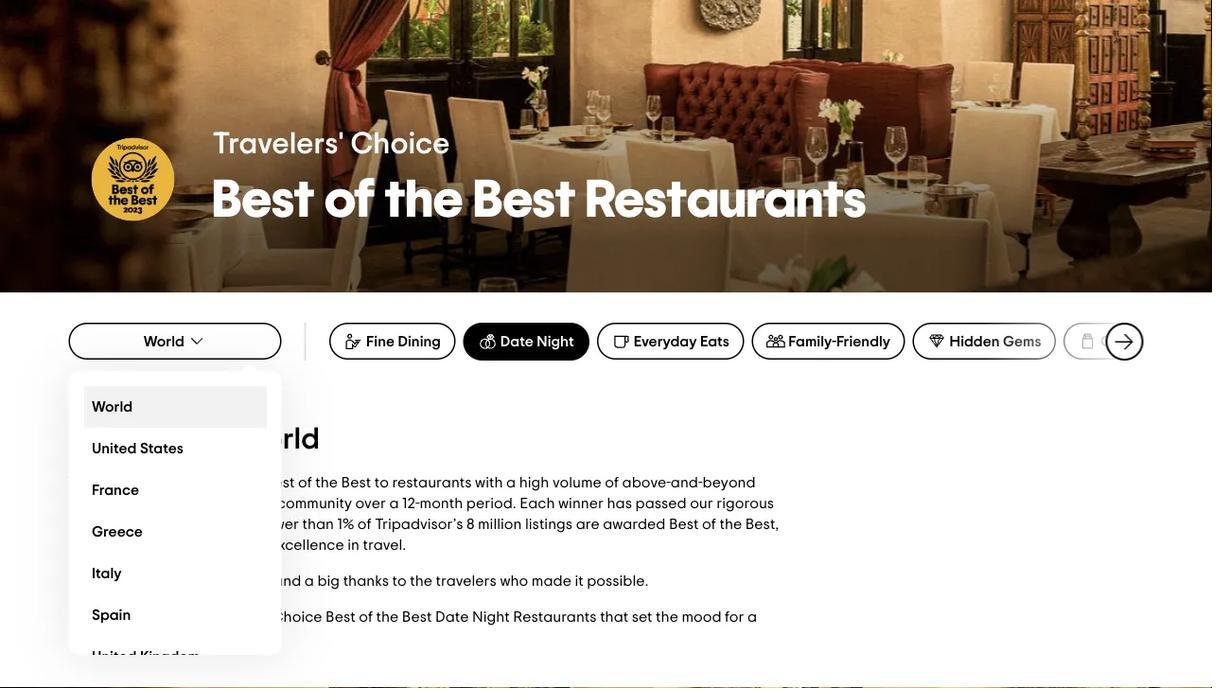 Task type: locate. For each thing, give the bounding box(es) containing it.
date inside "date night" button
[[500, 334, 533, 349]]

and down excellence
[[274, 574, 301, 589]]

1 vertical spatial choice
[[211, 475, 262, 490]]

period.
[[467, 496, 517, 511]]

everyday eats button
[[597, 323, 744, 360]]

to up over
[[375, 475, 389, 490]]

a
[[506, 475, 516, 490], [389, 496, 399, 511], [305, 574, 314, 589], [748, 610, 757, 625]]

a right for
[[748, 610, 757, 625]]

date inside the below are the 2023 travelers' choice best of the best date night restaurants that set the mood for a night of wining and dining.
[[435, 610, 469, 625]]

travelers' up opinions
[[141, 475, 208, 490]]

set
[[632, 610, 653, 625]]

for
[[725, 610, 744, 625]]

france
[[91, 483, 139, 498]]

0 horizontal spatial night
[[142, 424, 216, 454]]

0 vertical spatial world
[[144, 334, 184, 349]]

1 vertical spatial restaurants
[[513, 610, 597, 625]]

of down spain
[[107, 630, 121, 646]]

restaurants
[[586, 174, 866, 227], [513, 610, 597, 625]]

gems
[[1003, 334, 1041, 349]]

0 horizontal spatial to
[[137, 574, 151, 589]]

friendly
[[836, 334, 890, 349]]

dining.
[[202, 630, 249, 646]]

2 united from the top
[[91, 649, 136, 665]]

travelers' inside we award travelers' choice best of the best to restaurants with a high volume of above-and-beyond reviews and opinions from our community over a 12-month period. each winner has passed our rigorous trust and safety standards. fewer than 1% of tripadvisor's 8 million listings are awarded best of the best, signifying the highest level of excellence in travel.
[[141, 475, 208, 490]]

world inside popup button
[[144, 334, 184, 349]]

1 our from the left
[[251, 496, 274, 511]]

best
[[213, 174, 315, 227], [474, 174, 576, 227], [265, 475, 295, 490], [341, 475, 371, 490], [669, 517, 699, 532], [326, 610, 356, 625], [402, 610, 432, 625]]

our down and-
[[690, 496, 714, 511]]

date
[[500, 334, 533, 349], [69, 424, 135, 454], [435, 610, 469, 625]]

1 united from the top
[[91, 441, 136, 456]]

night for date night - world
[[142, 424, 216, 454]]

below are the 2023 travelers' choice best of the best date night restaurants that set the mood for a night of wining and dining.
[[69, 610, 757, 646]]

night for date night
[[537, 334, 574, 349]]

made
[[532, 574, 572, 589]]

than
[[302, 517, 334, 532]]

2 horizontal spatial night
[[537, 334, 574, 349]]

united up the award
[[91, 441, 136, 456]]

highest
[[163, 538, 214, 553]]

1 vertical spatial night
[[142, 424, 216, 454]]

to right thanks
[[392, 574, 407, 589]]

2 vertical spatial night
[[472, 610, 510, 625]]

to left all
[[137, 574, 151, 589]]

date for date night - world
[[69, 424, 135, 454]]

united down night
[[91, 649, 136, 665]]

travelers' choice
[[213, 129, 450, 159]]

united
[[91, 441, 136, 456], [91, 649, 136, 665]]

0 vertical spatial are
[[576, 517, 600, 532]]

each
[[520, 496, 555, 511]]

1 horizontal spatial date
[[435, 610, 469, 625]]

1 vertical spatial are
[[113, 610, 137, 625]]

of up community
[[298, 475, 312, 490]]

to
[[375, 475, 389, 490], [137, 574, 151, 589], [392, 574, 407, 589]]

a right with
[[506, 475, 516, 490]]

of up has
[[605, 475, 619, 490]]

1 vertical spatial world
[[91, 399, 132, 415]]

1 vertical spatial date
[[69, 424, 135, 454]]

1 horizontal spatial choice
[[272, 610, 322, 625]]

awarded
[[603, 517, 666, 532]]

night
[[537, 334, 574, 349], [142, 424, 216, 454], [472, 610, 510, 625]]

0 vertical spatial date
[[500, 334, 533, 349]]

below
[[69, 610, 110, 625]]

of right all
[[175, 574, 189, 589]]

2 vertical spatial date
[[435, 610, 469, 625]]

of down beyond at the right of the page
[[702, 517, 716, 532]]

are down winner
[[576, 517, 600, 532]]

0 horizontal spatial are
[[113, 610, 137, 625]]

0 horizontal spatial choice
[[211, 475, 262, 490]]

a inside the below are the 2023 travelers' choice best of the best date night restaurants that set the mood for a night of wining and dining.
[[748, 610, 757, 625]]

our
[[251, 496, 274, 511], [690, 496, 714, 511]]

best of the best restaurants
[[213, 174, 866, 227]]

0 horizontal spatial world
[[91, 399, 132, 415]]

wining
[[124, 630, 168, 646]]

restaurants inside the below are the 2023 travelers' choice best of the best date night restaurants that set the mood for a night of wining and dining.
[[513, 610, 597, 625]]

our up fewer
[[251, 496, 274, 511]]

are up wining at the left of the page
[[113, 610, 137, 625]]

everyday eats
[[633, 334, 729, 349]]

and down 2023
[[171, 630, 199, 646]]

all
[[155, 574, 172, 589]]

italy
[[91, 566, 121, 581]]

and
[[123, 496, 150, 511], [103, 517, 131, 532], [274, 574, 301, 589], [171, 630, 199, 646]]

date night
[[500, 334, 574, 349]]

family-
[[788, 334, 836, 349]]

2 vertical spatial choice
[[272, 610, 322, 625]]

and inside the below are the 2023 travelers' choice best of the best date night restaurants that set the mood for a night of wining and dining.
[[171, 630, 199, 646]]

list box
[[69, 371, 282, 678]]

2 horizontal spatial date
[[500, 334, 533, 349]]

safety
[[134, 517, 176, 532]]

world
[[144, 334, 184, 349], [91, 399, 132, 415], [238, 424, 320, 454]]

1 horizontal spatial world
[[144, 334, 184, 349]]

1 vertical spatial travelers'
[[202, 610, 269, 625]]

0 horizontal spatial date
[[69, 424, 135, 454]]

above-
[[622, 475, 671, 490]]

-
[[223, 424, 232, 454]]

list box containing world
[[69, 371, 282, 678]]

to inside we award travelers' choice best of the best to restaurants with a high volume of above-and-beyond reviews and opinions from our community over a 12-month period. each winner has passed our rigorous trust and safety standards. fewer than 1% of tripadvisor's 8 million listings are awarded best of the best, signifying the highest level of excellence in travel.
[[375, 475, 389, 490]]

1 horizontal spatial are
[[576, 517, 600, 532]]

night inside button
[[537, 334, 574, 349]]

1 horizontal spatial to
[[375, 475, 389, 490]]

from
[[216, 496, 247, 511]]

2 vertical spatial world
[[238, 424, 320, 454]]

choice
[[351, 129, 450, 159], [211, 475, 262, 490], [272, 610, 322, 625]]

1 horizontal spatial our
[[690, 496, 714, 511]]

are
[[576, 517, 600, 532], [113, 610, 137, 625]]

0 vertical spatial travelers'
[[141, 475, 208, 490]]

it
[[575, 574, 584, 589]]

best of the best restaurants 2023 image
[[0, 0, 1213, 292]]

date night button
[[463, 323, 589, 361]]

of
[[325, 174, 375, 227], [298, 475, 312, 490], [605, 475, 619, 490], [358, 517, 372, 532], [702, 517, 716, 532], [253, 538, 267, 553], [175, 574, 189, 589], [359, 610, 373, 625], [107, 630, 121, 646]]

travelers' up dining.
[[202, 610, 269, 625]]

volume
[[553, 475, 602, 490]]

choice inside we award travelers' choice best of the best to restaurants with a high volume of above-and-beyond reviews and opinions from our community over a 12-month period. each winner has passed our rigorous trust and safety standards. fewer than 1% of tripadvisor's 8 million listings are awarded best of the best, signifying the highest level of excellence in travel.
[[211, 475, 262, 490]]

quick
[[1100, 334, 1140, 349]]

are inside we award travelers' choice best of the best to restaurants with a high volume of above-and-beyond reviews and opinions from our community over a 12-month period. each winner has passed our rigorous trust and safety standards. fewer than 1% of tripadvisor's 8 million listings are awarded best of the best, signifying the highest level of excellence in travel.
[[576, 517, 600, 532]]

choice inside the below are the 2023 travelers' choice best of the best date night restaurants that set the mood for a night of wining and dining.
[[272, 610, 322, 625]]

0 horizontal spatial our
[[251, 496, 274, 511]]

1 horizontal spatial night
[[472, 610, 510, 625]]

kingdom
[[140, 649, 199, 665]]

signifying
[[69, 538, 134, 553]]

1 vertical spatial united
[[91, 649, 136, 665]]

0 vertical spatial united
[[91, 441, 136, 456]]

united for united states
[[91, 441, 136, 456]]

2 our from the left
[[690, 496, 714, 511]]

0 vertical spatial night
[[537, 334, 574, 349]]

fewer
[[258, 517, 299, 532]]

2 horizontal spatial choice
[[351, 129, 450, 159]]

2 horizontal spatial world
[[238, 424, 320, 454]]

of right '1%'
[[358, 517, 372, 532]]

the
[[385, 174, 464, 227], [315, 475, 338, 490], [720, 517, 742, 532], [137, 538, 160, 553], [192, 574, 215, 589], [410, 574, 433, 589], [140, 610, 162, 625], [376, 610, 399, 625], [656, 610, 679, 625]]

0 vertical spatial restaurants
[[586, 174, 866, 227]]

eats
[[700, 334, 729, 349]]



Task type: describe. For each thing, give the bounding box(es) containing it.
big
[[318, 574, 340, 589]]

month
[[420, 496, 463, 511]]

level
[[218, 538, 249, 553]]

rigorous
[[717, 496, 774, 511]]

fine dining button
[[329, 323, 455, 360]]

night
[[69, 630, 104, 646]]

trust
[[69, 517, 100, 532]]

united kingdom
[[91, 649, 199, 665]]

a left 12- at the bottom left
[[389, 496, 399, 511]]

congrats to all of the winners and a big thanks to the travelers who made it possible.
[[69, 574, 649, 589]]

reviews
[[69, 496, 119, 511]]

family-friendly
[[788, 334, 890, 349]]

dining
[[398, 334, 441, 349]]

greece
[[91, 524, 142, 540]]

travelers
[[436, 574, 497, 589]]

winner
[[559, 496, 604, 511]]

in
[[348, 538, 360, 553]]

fine
[[366, 334, 394, 349]]

of down travelers' choice
[[325, 174, 375, 227]]

next image
[[1114, 330, 1136, 353]]

with
[[475, 475, 503, 490]]

2 horizontal spatial to
[[392, 574, 407, 589]]

12-
[[402, 496, 420, 511]]

possible.
[[587, 574, 649, 589]]

travel.
[[363, 538, 406, 553]]

restaurants
[[392, 475, 472, 490]]

date for date night
[[500, 334, 533, 349]]

of right level
[[253, 538, 267, 553]]

quick bites
[[1100, 334, 1176, 349]]

family-friendly button
[[751, 323, 905, 360]]

united states
[[91, 441, 183, 456]]

award
[[93, 475, 138, 490]]

and up "safety"
[[123, 496, 150, 511]]

travelers' inside the below are the 2023 travelers' choice best of the best date night restaurants that set the mood for a night of wining and dining.
[[202, 610, 269, 625]]

a left the big on the bottom
[[305, 574, 314, 589]]

8
[[467, 517, 475, 532]]

are inside the below are the 2023 travelers' choice best of the best date night restaurants that set the mood for a night of wining and dining.
[[113, 610, 137, 625]]

we award travelers' choice best of the best to restaurants with a high volume of above-and-beyond reviews and opinions from our community over a 12-month period. each winner has passed our rigorous trust and safety standards. fewer than 1% of tripadvisor's 8 million listings are awarded best of the best, signifying the highest level of excellence in travel.
[[69, 475, 779, 553]]

standards.
[[180, 517, 255, 532]]

everyday
[[633, 334, 697, 349]]

winners
[[218, 574, 270, 589]]

hidden gems button
[[913, 323, 1056, 360]]

travelers' choice image
[[91, 138, 175, 221]]

high
[[519, 475, 549, 490]]

and up 'signifying'
[[103, 517, 131, 532]]

best,
[[746, 517, 779, 532]]

night inside the below are the 2023 travelers' choice best of the best date night restaurants that set the mood for a night of wining and dining.
[[472, 610, 510, 625]]

listings
[[525, 517, 573, 532]]

that
[[600, 610, 629, 625]]

united for united kingdom
[[91, 649, 136, 665]]

mood
[[682, 610, 722, 625]]

travelers'
[[213, 129, 344, 159]]

1%
[[338, 517, 354, 532]]

spain
[[91, 608, 130, 623]]

opinions
[[154, 496, 213, 511]]

and-
[[671, 475, 703, 490]]

community
[[277, 496, 352, 511]]

who
[[500, 574, 528, 589]]

date night - world
[[69, 424, 320, 454]]

2023
[[166, 610, 199, 625]]

fine dining
[[366, 334, 441, 349]]

quick bites button
[[1064, 323, 1191, 360]]

million
[[478, 517, 522, 532]]

tripadvisor's
[[375, 517, 463, 532]]

world button
[[69, 323, 282, 360]]

passed
[[636, 496, 687, 511]]

of down thanks
[[359, 610, 373, 625]]

thanks
[[343, 574, 389, 589]]

states
[[140, 441, 183, 456]]

congrats
[[69, 574, 134, 589]]

we
[[69, 475, 90, 490]]

hidden gems
[[949, 334, 1041, 349]]

bites
[[1143, 334, 1176, 349]]

excellence
[[270, 538, 344, 553]]

has
[[607, 496, 632, 511]]

hidden
[[949, 334, 1000, 349]]

over
[[356, 496, 386, 511]]

beyond
[[703, 475, 756, 490]]

0 vertical spatial choice
[[351, 129, 450, 159]]



Task type: vqa. For each thing, say whether or not it's contained in the screenshot.
wining
yes



